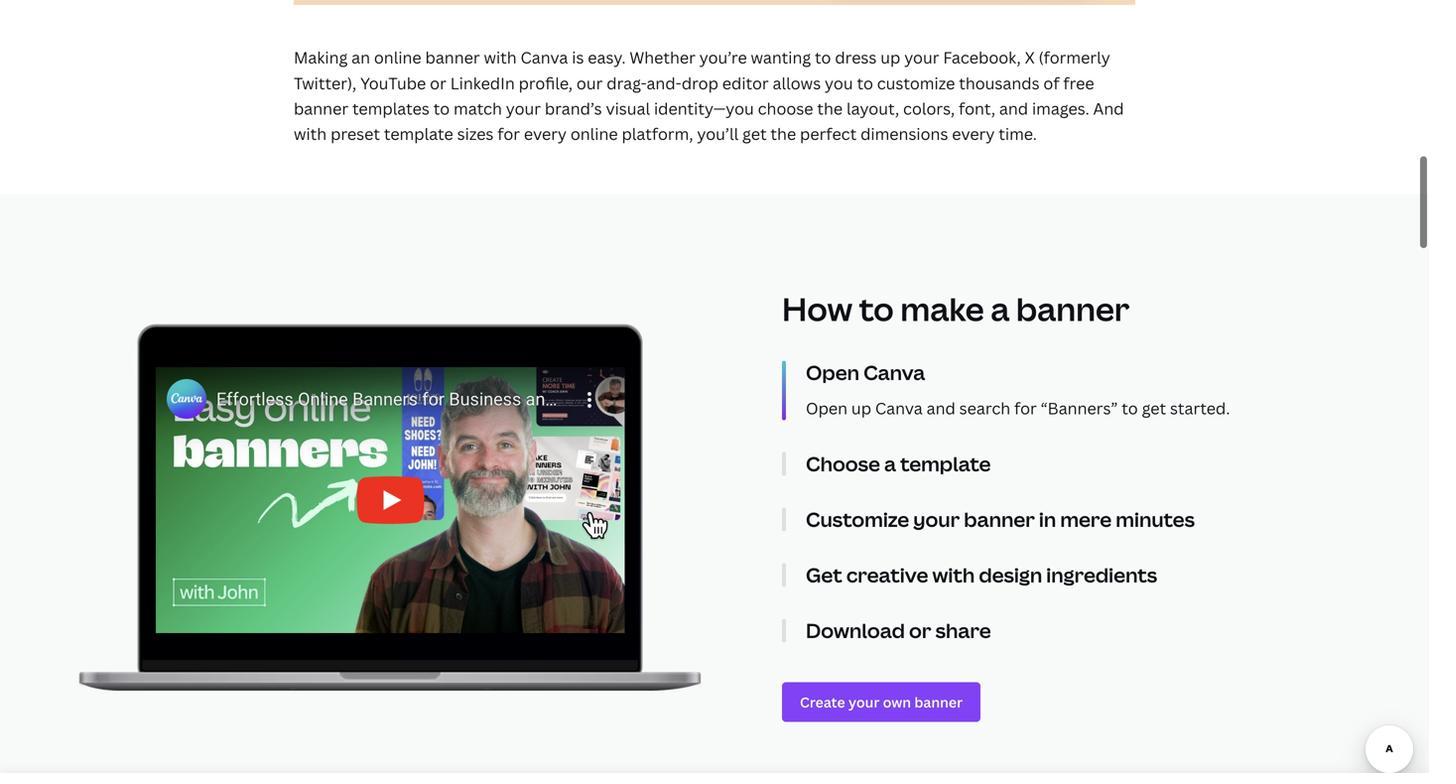 Task type: vqa. For each thing, say whether or not it's contained in the screenshot.
an
yes



Task type: describe. For each thing, give the bounding box(es) containing it.
free
[[1063, 72, 1094, 94]]

ingredients
[[1046, 561, 1157, 589]]

2 every from the left
[[952, 123, 995, 144]]

images.
[[1032, 98, 1089, 119]]

profile,
[[519, 72, 573, 94]]

0 horizontal spatial online
[[374, 47, 421, 68]]

0 horizontal spatial and
[[927, 398, 956, 419]]

2 vertical spatial canva
[[875, 398, 923, 419]]

platform,
[[622, 123, 693, 144]]

open up canva and search for "banners" to get started.
[[806, 398, 1230, 419]]

banner image
[[294, 0, 1135, 5]]

template inside making an online banner with canva is easy. whether you're wanting to dress up your facebook, x (formerly twitter), youtube or linkedin profile, our drag-and-drop editor allows you to customize thousands of free banner templates to match your brand's visual identity—you choose the layout, colors, font, and images. and with preset template sizes for every online platform, you'll get the perfect dimensions every time.
[[384, 123, 453, 144]]

make
[[900, 287, 984, 331]]

identity—you
[[654, 98, 754, 119]]

of
[[1043, 72, 1059, 94]]

1 vertical spatial get
[[1142, 398, 1166, 419]]

for inside making an online banner with canva is easy. whether you're wanting to dress up your facebook, x (formerly twitter), youtube or linkedin profile, our drag-and-drop editor allows you to customize thousands of free banner templates to match your brand's visual identity—you choose the layout, colors, font, and images. and with preset template sizes for every online platform, you'll get the perfect dimensions every time.
[[497, 123, 520, 144]]

you'll
[[697, 123, 739, 144]]

to up 'you'
[[815, 47, 831, 68]]

1 horizontal spatial for
[[1014, 398, 1037, 419]]

layout,
[[847, 98, 899, 119]]

to right 'you'
[[857, 72, 873, 94]]

1 vertical spatial canva
[[864, 359, 925, 386]]

minutes
[[1116, 506, 1195, 533]]

you're
[[699, 47, 747, 68]]

banner left in
[[964, 506, 1035, 533]]

allows
[[773, 72, 821, 94]]

banner up open canva dropdown button
[[1016, 287, 1130, 331]]

mere
[[1060, 506, 1112, 533]]

choose a template
[[806, 450, 991, 477]]

download or share button
[[806, 617, 1352, 644]]

1 horizontal spatial with
[[484, 47, 517, 68]]

an
[[351, 47, 370, 68]]

1 horizontal spatial the
[[817, 98, 843, 119]]

0 horizontal spatial with
[[294, 123, 327, 144]]

font,
[[959, 98, 995, 119]]

0 horizontal spatial a
[[884, 450, 896, 477]]

making an online banner with canva is easy. whether you're wanting to dress up your facebook, x (formerly twitter), youtube or linkedin profile, our drag-and-drop editor allows you to customize thousands of free banner templates to match your brand's visual identity—you choose the layout, colors, font, and images. and with preset template sizes for every online platform, you'll get the perfect dimensions every time.
[[294, 47, 1124, 144]]

0 vertical spatial your
[[904, 47, 939, 68]]

editor
[[722, 72, 769, 94]]

templates
[[352, 98, 430, 119]]

and
[[1093, 98, 1124, 119]]

started.
[[1170, 398, 1230, 419]]

banner down twitter),
[[294, 98, 348, 119]]

facebook,
[[943, 47, 1021, 68]]

customize your banner in mere minutes button
[[806, 506, 1352, 533]]

(formerly
[[1039, 47, 1110, 68]]

match
[[454, 98, 502, 119]]

1 horizontal spatial online
[[570, 123, 618, 144]]

easy.
[[588, 47, 626, 68]]

making
[[294, 47, 348, 68]]

creative
[[846, 561, 928, 589]]

open canva
[[806, 359, 925, 386]]

thousands
[[959, 72, 1040, 94]]

1 vertical spatial template
[[900, 450, 991, 477]]

our
[[577, 72, 603, 94]]

to right how
[[859, 287, 894, 331]]



Task type: locate. For each thing, give the bounding box(es) containing it.
with up the linkedin
[[484, 47, 517, 68]]

online up youtube
[[374, 47, 421, 68]]

up down open canva
[[851, 398, 871, 419]]

download or share
[[806, 617, 991, 644]]

you
[[825, 72, 853, 94]]

to left match
[[433, 98, 450, 119]]

2 open from the top
[[806, 398, 848, 419]]

up
[[881, 47, 900, 68], [851, 398, 871, 419]]

get
[[742, 123, 767, 144], [1142, 398, 1166, 419]]

preset
[[331, 123, 380, 144]]

online down brand's
[[570, 123, 618, 144]]

for
[[497, 123, 520, 144], [1014, 398, 1037, 419]]

1 horizontal spatial up
[[881, 47, 900, 68]]

0 vertical spatial open
[[806, 359, 859, 386]]

1 vertical spatial up
[[851, 398, 871, 419]]

2 vertical spatial with
[[932, 561, 975, 589]]

1 vertical spatial the
[[771, 123, 796, 144]]

and up time.
[[999, 98, 1028, 119]]

1 horizontal spatial template
[[900, 450, 991, 477]]

1 vertical spatial or
[[909, 617, 931, 644]]

choose a template button
[[806, 450, 1352, 477]]

or inside making an online banner with canva is easy. whether you're wanting to dress up your facebook, x (formerly twitter), youtube or linkedin profile, our drag-and-drop editor allows you to customize thousands of free banner templates to match your brand's visual identity—you choose the layout, colors, font, and images. and with preset template sizes for every online platform, you'll get the perfect dimensions every time.
[[430, 72, 446, 94]]

0 horizontal spatial up
[[851, 398, 871, 419]]

how
[[782, 287, 853, 331]]

customize
[[806, 506, 909, 533]]

open for open canva
[[806, 359, 859, 386]]

canva down open canva
[[875, 398, 923, 419]]

open canva button
[[806, 359, 1352, 386]]

0 vertical spatial online
[[374, 47, 421, 68]]

canva up profile,
[[521, 47, 568, 68]]

time.
[[999, 123, 1037, 144]]

search
[[959, 398, 1010, 419]]

up right the dress
[[881, 47, 900, 68]]

and-
[[647, 72, 682, 94]]

in
[[1039, 506, 1056, 533]]

canva
[[521, 47, 568, 68], [864, 359, 925, 386], [875, 398, 923, 419]]

or left the linkedin
[[430, 72, 446, 94]]

get
[[806, 561, 842, 589]]

"banners"
[[1041, 398, 1118, 419]]

linkedin
[[450, 72, 515, 94]]

online
[[374, 47, 421, 68], [570, 123, 618, 144]]

0 vertical spatial a
[[991, 287, 1010, 331]]

twitter),
[[294, 72, 356, 94]]

get left started.
[[1142, 398, 1166, 419]]

drop
[[682, 72, 718, 94]]

0 vertical spatial with
[[484, 47, 517, 68]]

choose
[[806, 450, 880, 477]]

get right you'll
[[742, 123, 767, 144]]

open
[[806, 359, 859, 386], [806, 398, 848, 419]]

canva inside making an online banner with canva is easy. whether you're wanting to dress up your facebook, x (formerly twitter), youtube or linkedin profile, our drag-and-drop editor allows you to customize thousands of free banner templates to match your brand's visual identity—you choose the layout, colors, font, and images. and with preset template sizes for every online platform, you'll get the perfect dimensions every time.
[[521, 47, 568, 68]]

template down search
[[900, 450, 991, 477]]

1 vertical spatial your
[[506, 98, 541, 119]]

1 vertical spatial open
[[806, 398, 848, 419]]

0 horizontal spatial every
[[524, 123, 567, 144]]

1 horizontal spatial and
[[999, 98, 1028, 119]]

a right the make
[[991, 287, 1010, 331]]

the
[[817, 98, 843, 119], [771, 123, 796, 144]]

banner up the linkedin
[[425, 47, 480, 68]]

a right choose
[[884, 450, 896, 477]]

dress
[[835, 47, 877, 68]]

get creative with design ingredients
[[806, 561, 1157, 589]]

sizes
[[457, 123, 494, 144]]

template
[[384, 123, 453, 144], [900, 450, 991, 477]]

1 horizontal spatial a
[[991, 287, 1010, 331]]

visual
[[606, 98, 650, 119]]

every down 'font,'
[[952, 123, 995, 144]]

up inside making an online banner with canva is easy. whether you're wanting to dress up your facebook, x (formerly twitter), youtube or linkedin profile, our drag-and-drop editor allows you to customize thousands of free banner templates to match your brand's visual identity—you choose the layout, colors, font, and images. and with preset template sizes for every online platform, you'll get the perfect dimensions every time.
[[881, 47, 900, 68]]

1 open from the top
[[806, 359, 859, 386]]

is
[[572, 47, 584, 68]]

for right sizes
[[497, 123, 520, 144]]

1 vertical spatial a
[[884, 450, 896, 477]]

open for open up canva and search for "banners" to get started.
[[806, 398, 848, 419]]

share
[[935, 617, 991, 644]]

1 horizontal spatial or
[[909, 617, 931, 644]]

your down choose a template
[[913, 506, 960, 533]]

0 horizontal spatial get
[[742, 123, 767, 144]]

0 horizontal spatial template
[[384, 123, 453, 144]]

0 vertical spatial for
[[497, 123, 520, 144]]

with left preset
[[294, 123, 327, 144]]

the down choose
[[771, 123, 796, 144]]

or
[[430, 72, 446, 94], [909, 617, 931, 644]]

0 horizontal spatial for
[[497, 123, 520, 144]]

to right "banners"
[[1122, 398, 1138, 419]]

open down open canva
[[806, 398, 848, 419]]

with up 'share'
[[932, 561, 975, 589]]

template down templates
[[384, 123, 453, 144]]

or left 'share'
[[909, 617, 931, 644]]

and inside making an online banner with canva is easy. whether you're wanting to dress up your facebook, x (formerly twitter), youtube or linkedin profile, our drag-and-drop editor allows you to customize thousands of free banner templates to match your brand's visual identity—you choose the layout, colors, font, and images. and with preset template sizes for every online platform, you'll get the perfect dimensions every time.
[[999, 98, 1028, 119]]

0 vertical spatial canva
[[521, 47, 568, 68]]

1 horizontal spatial every
[[952, 123, 995, 144]]

every down brand's
[[524, 123, 567, 144]]

wanting
[[751, 47, 811, 68]]

open down how
[[806, 359, 859, 386]]

brand's
[[545, 98, 602, 119]]

1 vertical spatial with
[[294, 123, 327, 144]]

drag-
[[607, 72, 647, 94]]

banner
[[425, 47, 480, 68], [294, 98, 348, 119], [1016, 287, 1130, 331], [964, 506, 1035, 533]]

perfect
[[800, 123, 857, 144]]

get inside making an online banner with canva is easy. whether you're wanting to dress up your facebook, x (formerly twitter), youtube or linkedin profile, our drag-and-drop editor allows you to customize thousands of free banner templates to match your brand's visual identity—you choose the layout, colors, font, and images. and with preset template sizes for every online platform, you'll get the perfect dimensions every time.
[[742, 123, 767, 144]]

your
[[904, 47, 939, 68], [506, 98, 541, 119], [913, 506, 960, 533]]

the up perfect
[[817, 98, 843, 119]]

for right search
[[1014, 398, 1037, 419]]

and
[[999, 98, 1028, 119], [927, 398, 956, 419]]

your down profile,
[[506, 98, 541, 119]]

customize your banner in mere minutes
[[806, 506, 1195, 533]]

1 vertical spatial online
[[570, 123, 618, 144]]

download
[[806, 617, 905, 644]]

every
[[524, 123, 567, 144], [952, 123, 995, 144]]

colors,
[[903, 98, 955, 119]]

0 vertical spatial and
[[999, 98, 1028, 119]]

dimensions
[[861, 123, 948, 144]]

and left search
[[927, 398, 956, 419]]

x
[[1025, 47, 1035, 68]]

customize
[[877, 72, 955, 94]]

1 every from the left
[[524, 123, 567, 144]]

how to make a banner
[[782, 287, 1130, 331]]

0 vertical spatial get
[[742, 123, 767, 144]]

to
[[815, 47, 831, 68], [857, 72, 873, 94], [433, 98, 450, 119], [859, 287, 894, 331], [1122, 398, 1138, 419]]

a
[[991, 287, 1010, 331], [884, 450, 896, 477]]

1 vertical spatial for
[[1014, 398, 1037, 419]]

0 vertical spatial template
[[384, 123, 453, 144]]

your up customize
[[904, 47, 939, 68]]

0 vertical spatial up
[[881, 47, 900, 68]]

get creative with design ingredients button
[[806, 561, 1352, 589]]

1 horizontal spatial get
[[1142, 398, 1166, 419]]

0 vertical spatial or
[[430, 72, 446, 94]]

0 vertical spatial the
[[817, 98, 843, 119]]

youtube
[[360, 72, 426, 94]]

design
[[979, 561, 1042, 589]]

2 horizontal spatial with
[[932, 561, 975, 589]]

whether
[[630, 47, 696, 68]]

0 horizontal spatial or
[[430, 72, 446, 94]]

choose
[[758, 98, 813, 119]]

2 vertical spatial your
[[913, 506, 960, 533]]

1 vertical spatial and
[[927, 398, 956, 419]]

with
[[484, 47, 517, 68], [294, 123, 327, 144], [932, 561, 975, 589]]

canva down the make
[[864, 359, 925, 386]]

0 horizontal spatial the
[[771, 123, 796, 144]]



